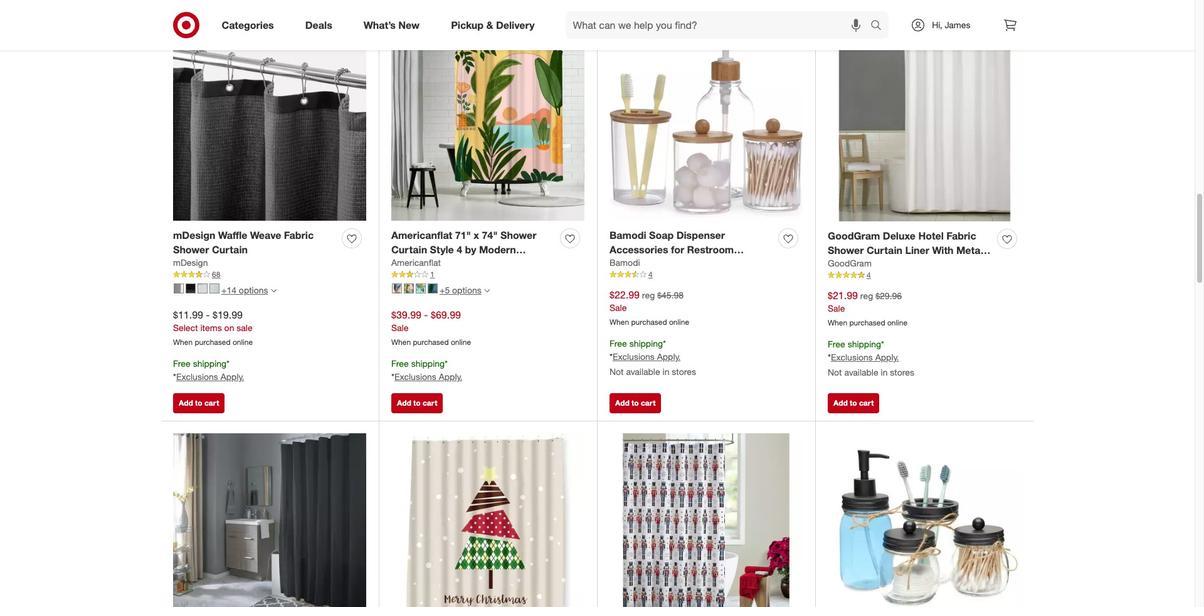 Task type: locate. For each thing, give the bounding box(es) containing it.
0 horizontal spatial reg
[[642, 290, 655, 300]]

4 add to cart from the left
[[834, 398, 874, 408]]

1 bamodi from the top
[[610, 229, 647, 241]]

bamodi down accessories
[[610, 258, 640, 268]]

goodgram up goodgram link
[[828, 229, 881, 242]]

add to cart button for $39.99
[[392, 393, 443, 413]]

shower
[[501, 229, 537, 241], [173, 243, 209, 256], [828, 244, 864, 256]]

on
[[224, 323, 234, 333]]

not for $21.99
[[828, 367, 842, 378]]

apply.
[[657, 351, 681, 362], [876, 352, 899, 363], [221, 372, 244, 382], [439, 372, 463, 382]]

+14
[[221, 285, 237, 295]]

free shipping * * exclusions apply. not available in stores
[[610, 338, 696, 377], [828, 339, 915, 378]]

to for $11.99
[[195, 398, 202, 408]]

bamodi link
[[610, 257, 640, 269]]

curtain up white,
[[867, 244, 903, 256]]

free shipping * * exclusions apply.
[[173, 358, 244, 382], [392, 358, 463, 382]]

1 horizontal spatial 4 link
[[828, 270, 1022, 281]]

1 goodgram from the top
[[828, 229, 881, 242]]

mdesign
[[173, 229, 215, 241], [173, 258, 208, 268]]

apply. down $39.99 - $69.99 sale when purchased online
[[439, 372, 463, 382]]

mdesign up black image
[[173, 258, 208, 268]]

free shipping * * exclusions apply. not available in stores down $21.99 reg $29.96 sale when purchased online
[[828, 339, 915, 378]]

1 horizontal spatial in
[[881, 367, 888, 378]]

0 vertical spatial americanflat
[[392, 229, 453, 241]]

mdesign for mdesign waffle weave fabric shower curtain
[[173, 229, 215, 241]]

2 goodgram from the top
[[828, 258, 872, 269]]

4 left by
[[457, 243, 462, 256]]

4 link for restroom
[[610, 269, 803, 280]]

exclusions apply. button down items
[[176, 371, 244, 383]]

2 horizontal spatial sale
[[828, 303, 845, 314]]

4 add to cart button from the left
[[828, 393, 880, 413]]

0 horizontal spatial fabric
[[284, 229, 314, 241]]

add for $11.99
[[179, 398, 193, 408]]

2 options from the left
[[452, 285, 482, 295]]

free shipping * * exclusions apply. down $39.99 - $69.99 sale when purchased online
[[392, 358, 463, 382]]

weave
[[250, 229, 281, 241]]

mdesign up 'mdesign' link
[[173, 229, 215, 241]]

0 vertical spatial mdesign
[[173, 229, 215, 241]]

1 cart from the left
[[205, 398, 219, 408]]

1 vertical spatial goodgram
[[828, 258, 872, 269]]

free shipping * * exclusions apply. not available in stores for $22.99
[[610, 338, 696, 377]]

juvale merry christmas shower curtain set for bathroom, 12 hooks included, 70 x 71 inches image
[[392, 434, 585, 607], [392, 434, 585, 607]]

4 link for curtain
[[828, 270, 1022, 281]]

in
[[663, 366, 670, 377], [881, 367, 888, 378]]

online for $22.99
[[669, 318, 690, 327]]

options inside dropdown button
[[239, 285, 268, 295]]

1 horizontal spatial sale
[[610, 303, 627, 313]]

apply. down $22.99 reg $45.98 sale when purchased online
[[657, 351, 681, 362]]

2 add from the left
[[397, 398, 411, 408]]

apply. down the on
[[221, 372, 244, 382]]

apply. down $21.99 reg $29.96 sale when purchased online
[[876, 352, 899, 363]]

americanflat inside americanflat 71" x 74" shower curtain style 4 by modern tropical
[[392, 229, 453, 241]]

add to cart for $39.99
[[397, 398, 438, 408]]

modern
[[479, 243, 516, 256]]

1 horizontal spatial -
[[424, 308, 428, 321]]

not
[[610, 366, 624, 377], [828, 367, 842, 378]]

pickup & delivery link
[[441, 11, 551, 39]]

$29.96
[[876, 290, 902, 301]]

purchased down $69.99
[[413, 338, 449, 347]]

hotel collection mold & mildew resistant fabric shower curtain image
[[173, 434, 366, 607]]

4 link down liner
[[828, 270, 1022, 281]]

1 horizontal spatial not
[[828, 367, 842, 378]]

1 vertical spatial americanflat
[[392, 258, 441, 268]]

1 horizontal spatial free shipping * * exclusions apply. not available in stores
[[828, 339, 915, 378]]

mdesign waffle weave fabric shower curtain
[[173, 229, 314, 256]]

americanflat
[[392, 229, 453, 241], [392, 258, 441, 268]]

purchased
[[632, 318, 667, 327], [850, 318, 886, 328], [195, 338, 231, 347], [413, 338, 449, 347]]

1 americanflat from the top
[[392, 229, 453, 241]]

-
[[947, 258, 951, 271], [206, 308, 210, 321], [424, 308, 428, 321]]

cart for $22.99
[[641, 398, 656, 408]]

shipping
[[630, 338, 663, 349], [848, 339, 882, 350], [193, 358, 227, 369], [411, 358, 445, 369]]

0 horizontal spatial available
[[626, 366, 660, 377]]

0 horizontal spatial stores
[[672, 366, 696, 377]]

shipping down $39.99 - $69.99 sale when purchased online
[[411, 358, 445, 369]]

stores for $21.99
[[891, 367, 915, 378]]

3 to from the left
[[632, 398, 639, 408]]

curtain down waffle
[[212, 243, 248, 256]]

fabric up metal
[[947, 229, 977, 242]]

sale for $21.99
[[828, 303, 845, 314]]

1 horizontal spatial reg
[[861, 290, 874, 301]]

curtain inside goodgram deluxe hotel fabric shower curtain liner with metal grommets, white, 70x72 - 72in. l
[[867, 244, 903, 256]]

when down select
[[173, 338, 193, 347]]

shower inside goodgram deluxe hotel fabric shower curtain liner with metal grommets, white, 70x72 - 72in. l
[[828, 244, 864, 256]]

online
[[669, 318, 690, 327], [888, 318, 908, 328], [233, 338, 253, 347], [451, 338, 471, 347]]

exclusions down $21.99 reg $29.96 sale when purchased online
[[831, 352, 873, 363]]

options for $19.99
[[239, 285, 268, 295]]

options inside dropdown button
[[452, 285, 482, 295]]

0 horizontal spatial in
[[663, 366, 670, 377]]

purchased inside $22.99 reg $45.98 sale when purchased online
[[632, 318, 667, 327]]

0 horizontal spatial not
[[610, 366, 624, 377]]

curtain
[[212, 243, 248, 256], [392, 243, 427, 256], [867, 244, 903, 256]]

shower up 'mdesign' link
[[173, 243, 209, 256]]

goodgram for goodgram
[[828, 258, 872, 269]]

james
[[945, 19, 971, 30]]

0 horizontal spatial 4
[[457, 243, 462, 256]]

shipping for $11.99
[[193, 358, 227, 369]]

- inside $11.99 - $19.99 select items on sale when purchased online
[[206, 308, 210, 321]]

sale down $22.99
[[610, 303, 627, 313]]

*
[[663, 338, 666, 349], [882, 339, 885, 350], [610, 351, 613, 362], [828, 352, 831, 363], [227, 358, 230, 369], [445, 358, 448, 369], [173, 372, 176, 382], [392, 372, 395, 382]]

style
[[430, 243, 454, 256]]

free shipping * * exclusions apply. down items
[[173, 358, 244, 382]]

bamodi
[[610, 229, 647, 241], [610, 258, 640, 268]]

goodgram inside goodgram deluxe hotel fabric shower curtain liner with metal grommets, white, 70x72 - 72in. l
[[828, 229, 881, 242]]

to
[[195, 398, 202, 408], [414, 398, 421, 408], [632, 398, 639, 408], [850, 398, 857, 408]]

exclusions apply. button
[[613, 351, 681, 363], [831, 351, 899, 364], [176, 371, 244, 383], [395, 371, 463, 383]]

1 horizontal spatial 4
[[649, 270, 653, 279]]

2 add to cart from the left
[[397, 398, 438, 408]]

- inside goodgram deluxe hotel fabric shower curtain liner with metal grommets, white, 70x72 - 72in. l
[[947, 258, 951, 271]]

when down $22.99
[[610, 318, 629, 327]]

1 horizontal spatial free shipping * * exclusions apply.
[[392, 358, 463, 382]]

2 horizontal spatial 4
[[867, 271, 871, 280]]

goodgram deluxe hotel fabric shower curtain liner with metal grommets, white, 70x72 - 72in. l
[[828, 229, 985, 271]]

purchased inside $21.99 reg $29.96 sale when purchased online
[[850, 318, 886, 328]]

stores
[[672, 366, 696, 377], [891, 367, 915, 378]]

curtain inside americanflat 71" x 74" shower curtain style 4 by modern tropical
[[392, 243, 427, 256]]

shower inside americanflat 71" x 74" shower curtain style 4 by modern tropical
[[501, 229, 537, 241]]

sale inside $22.99 reg $45.98 sale when purchased online
[[610, 303, 627, 313]]

0 horizontal spatial curtain
[[212, 243, 248, 256]]

2 free shipping * * exclusions apply. from the left
[[392, 358, 463, 382]]

3 add to cart from the left
[[616, 398, 656, 408]]

americanflat 71" x 74" shower curtain style 4 by modern tropical image
[[392, 28, 585, 221], [392, 28, 585, 221]]

- inside $39.99 - $69.99 sale when purchased online
[[424, 308, 428, 321]]

free down $21.99 reg $29.96 sale when purchased online
[[828, 339, 846, 350]]

4 for goodgram deluxe hotel fabric shower curtain liner with metal grommets, white, 70x72 - 72in. l
[[867, 271, 871, 280]]

free down $22.99 reg $45.98 sale when purchased online
[[610, 338, 627, 349]]

curtain up tropical
[[392, 243, 427, 256]]

curtain for mdesign
[[212, 243, 248, 256]]

reg inside $22.99 reg $45.98 sale when purchased online
[[642, 290, 655, 300]]

okuna outpost 4 piece glass bathroom accessories set with soap dispenser, toothbrush holder, apothecary mason jar image
[[828, 434, 1022, 607], [828, 434, 1022, 607]]

when
[[610, 318, 629, 327], [828, 318, 848, 328], [173, 338, 193, 347], [392, 338, 411, 347]]

options for $69.99
[[452, 285, 482, 295]]

online down $69.99
[[451, 338, 471, 347]]

white image
[[198, 284, 208, 294]]

0 horizontal spatial sale
[[392, 323, 409, 333]]

$21.99
[[828, 289, 858, 302]]

4
[[457, 243, 462, 256], [649, 270, 653, 279], [867, 271, 871, 280]]

dispenser
[[677, 229, 725, 241]]

sale down $39.99
[[392, 323, 409, 333]]

1 horizontal spatial fabric
[[947, 229, 977, 242]]

purchased for $21.99
[[850, 318, 886, 328]]

online inside $21.99 reg $29.96 sale when purchased online
[[888, 318, 908, 328]]

sale inside $21.99 reg $29.96 sale when purchased online
[[828, 303, 845, 314]]

online for $39.99
[[451, 338, 471, 347]]

&
[[487, 19, 493, 31]]

purchased down items
[[195, 338, 231, 347]]

- down with
[[947, 258, 951, 271]]

exclusions for $11.99
[[176, 372, 218, 382]]

free
[[610, 338, 627, 349], [828, 339, 846, 350], [173, 358, 191, 369], [392, 358, 409, 369]]

purchased inside $39.99 - $69.99 sale when purchased online
[[413, 338, 449, 347]]

0 horizontal spatial free shipping * * exclusions apply.
[[173, 358, 244, 382]]

exclusions down $39.99 - $69.99 sale when purchased online
[[395, 372, 437, 382]]

add for $22.99
[[616, 398, 630, 408]]

2 cart from the left
[[423, 398, 438, 408]]

free shipping * * exclusions apply. for $19.99
[[173, 358, 244, 382]]

purchased down $45.98
[[632, 318, 667, 327]]

shower inside mdesign waffle weave fabric shower curtain
[[173, 243, 209, 256]]

free for $21.99
[[828, 339, 846, 350]]

1 link
[[392, 269, 585, 280]]

0 horizontal spatial 4 link
[[610, 269, 803, 280]]

4 cart from the left
[[860, 398, 874, 408]]

$39.99 - $69.99 sale when purchased online
[[392, 308, 471, 347]]

online down $29.96
[[888, 318, 908, 328]]

shipping for $39.99
[[411, 358, 445, 369]]

bamodi soap dispenser accessories for restroom counter, 4-piece image
[[610, 28, 803, 221], [610, 28, 803, 221]]

shower up goodgram link
[[828, 244, 864, 256]]

0 horizontal spatial -
[[206, 308, 210, 321]]

black image
[[186, 284, 196, 294]]

options left all colors + 5 more colors element
[[452, 285, 482, 295]]

free shipping * * exclusions apply. not available in stores for $21.99
[[828, 339, 915, 378]]

exclusions for $21.99
[[831, 352, 873, 363]]

reg inside $21.99 reg $29.96 sale when purchased online
[[861, 290, 874, 301]]

ocean view image
[[428, 284, 438, 294]]

to for $39.99
[[414, 398, 421, 408]]

online down $45.98
[[669, 318, 690, 327]]

fabric right weave
[[284, 229, 314, 241]]

exclusions
[[613, 351, 655, 362], [831, 352, 873, 363], [176, 372, 218, 382], [395, 372, 437, 382]]

- for americanflat 71" x 74" shower curtain style 4 by modern tropical
[[424, 308, 428, 321]]

sale down $21.99
[[828, 303, 845, 314]]

1 horizontal spatial shower
[[501, 229, 537, 241]]

1 free shipping * * exclusions apply. from the left
[[173, 358, 244, 382]]

light gray image
[[174, 284, 184, 294]]

reg for $22.99
[[642, 290, 655, 300]]

mdesign inside mdesign waffle weave fabric shower curtain
[[173, 229, 215, 241]]

when down $39.99
[[392, 338, 411, 347]]

2 americanflat from the top
[[392, 258, 441, 268]]

reg
[[642, 290, 655, 300], [861, 290, 874, 301]]

add for $39.99
[[397, 398, 411, 408]]

1 horizontal spatial available
[[845, 367, 879, 378]]

2 add to cart button from the left
[[392, 393, 443, 413]]

shower up modern
[[501, 229, 537, 241]]

online inside $22.99 reg $45.98 sale when purchased online
[[669, 318, 690, 327]]

light aqua image
[[210, 284, 220, 294]]

add
[[179, 398, 193, 408], [397, 398, 411, 408], [616, 398, 630, 408], [834, 398, 848, 408]]

cart for $39.99
[[423, 398, 438, 408]]

- for mdesign waffle weave fabric shower curtain
[[206, 308, 210, 321]]

add to cart button
[[173, 393, 225, 413], [392, 393, 443, 413], [610, 393, 662, 413], [828, 393, 880, 413]]

when inside $11.99 - $19.99 select items on sale when purchased online
[[173, 338, 193, 347]]

americanflat up 1 on the top left of page
[[392, 258, 441, 268]]

2 to from the left
[[414, 398, 421, 408]]

4 link down restroom
[[610, 269, 803, 280]]

exclusions down $22.99 reg $45.98 sale when purchased online
[[613, 351, 655, 362]]

3 add from the left
[[616, 398, 630, 408]]

fabric inside mdesign waffle weave fabric shower curtain
[[284, 229, 314, 241]]

in for $21.99
[[881, 367, 888, 378]]

- right $39.99
[[424, 308, 428, 321]]

bamodi inside bamodi soap dispenser accessories for restroom counter, 4-piece
[[610, 229, 647, 241]]

$39.99
[[392, 308, 422, 321]]

1 vertical spatial bamodi
[[610, 258, 640, 268]]

0 horizontal spatial shower
[[173, 243, 209, 256]]

when inside $22.99 reg $45.98 sale when purchased online
[[610, 318, 629, 327]]

1 mdesign from the top
[[173, 229, 215, 241]]

goodgram link
[[828, 258, 872, 270]]

0 horizontal spatial free shipping * * exclusions apply. not available in stores
[[610, 338, 696, 377]]

goodgram deluxe hotel fabric shower curtain liner with metal grommets, white, 70x72 - 72in. l image
[[828, 28, 1022, 222], [828, 28, 1022, 222]]

fabric inside goodgram deluxe hotel fabric shower curtain liner with metal grommets, white, 70x72 - 72in. l
[[947, 229, 977, 242]]

4 link
[[610, 269, 803, 280], [828, 270, 1022, 281]]

1 add from the left
[[179, 398, 193, 408]]

cart for $11.99
[[205, 398, 219, 408]]

2 mdesign from the top
[[173, 258, 208, 268]]

sale
[[610, 303, 627, 313], [828, 303, 845, 314], [392, 323, 409, 333]]

0 horizontal spatial options
[[239, 285, 268, 295]]

2 horizontal spatial shower
[[828, 244, 864, 256]]

add to cart for $22.99
[[616, 398, 656, 408]]

piece
[[663, 258, 689, 270]]

what's
[[364, 19, 396, 31]]

all colors + 14 more colors element
[[271, 286, 276, 294]]

in for $22.99
[[663, 366, 670, 377]]

4 left "piece"
[[649, 270, 653, 279]]

add to cart
[[179, 398, 219, 408], [397, 398, 438, 408], [616, 398, 656, 408], [834, 398, 874, 408]]

restroom
[[687, 243, 734, 256]]

4 add from the left
[[834, 398, 848, 408]]

$19.99
[[213, 308, 243, 321]]

1 add to cart button from the left
[[173, 393, 225, 413]]

hotel
[[919, 229, 944, 242]]

when down $21.99
[[828, 318, 848, 328]]

0 vertical spatial bamodi
[[610, 229, 647, 241]]

free shipping * * exclusions apply. for $69.99
[[392, 358, 463, 382]]

exclusions down select
[[176, 372, 218, 382]]

- up items
[[206, 308, 210, 321]]

+14 options
[[221, 285, 268, 295]]

purchased inside $11.99 - $19.99 select items on sale when purchased online
[[195, 338, 231, 347]]

fabric
[[284, 229, 314, 241], [947, 229, 977, 242]]

4 down goodgram link
[[867, 271, 871, 280]]

1 options from the left
[[239, 285, 268, 295]]

goodgram up $21.99
[[828, 258, 872, 269]]

3 add to cart button from the left
[[610, 393, 662, 413]]

shipping down $21.99 reg $29.96 sale when purchased online
[[848, 339, 882, 350]]

when inside $39.99 - $69.99 sale when purchased online
[[392, 338, 411, 347]]

exclusions for $22.99
[[613, 351, 655, 362]]

curtain inside mdesign waffle weave fabric shower curtain
[[212, 243, 248, 256]]

2 horizontal spatial -
[[947, 258, 951, 271]]

free shipping * * exclusions apply. not available in stores down $22.99 reg $45.98 sale when purchased online
[[610, 338, 696, 377]]

add to cart for $11.99
[[179, 398, 219, 408]]

purchased for $22.99
[[632, 318, 667, 327]]

options left all colors + 14 more colors element on the top left of the page
[[239, 285, 268, 295]]

68 link
[[173, 269, 366, 280]]

reg left $45.98
[[642, 290, 655, 300]]

reg left $29.96
[[861, 290, 874, 301]]

categories link
[[211, 11, 290, 39]]

free down $39.99 - $69.99 sale when purchased online
[[392, 358, 409, 369]]

1 vertical spatial mdesign
[[173, 258, 208, 268]]

online down sale
[[233, 338, 253, 347]]

+14 options button
[[168, 280, 282, 300]]

4 to from the left
[[850, 398, 857, 408]]

shipping down $22.99 reg $45.98 sale when purchased online
[[630, 338, 663, 349]]

purchased down $29.96
[[850, 318, 886, 328]]

2 horizontal spatial curtain
[[867, 244, 903, 256]]

3 cart from the left
[[641, 398, 656, 408]]

online inside $11.99 - $19.99 select items on sale when purchased online
[[233, 338, 253, 347]]

when for $39.99
[[392, 338, 411, 347]]

1 add to cart from the left
[[179, 398, 219, 408]]

free down select
[[173, 358, 191, 369]]

shipping down items
[[193, 358, 227, 369]]

2 bamodi from the top
[[610, 258, 640, 268]]

0 vertical spatial goodgram
[[828, 229, 881, 242]]

$21.99 reg $29.96 sale when purchased online
[[828, 289, 908, 328]]

cart
[[205, 398, 219, 408], [423, 398, 438, 408], [641, 398, 656, 408], [860, 398, 874, 408]]

when inside $21.99 reg $29.96 sale when purchased online
[[828, 318, 848, 328]]

mdesign waffle weave fabric shower curtain image
[[173, 28, 366, 221], [173, 28, 366, 221]]

1 to from the left
[[195, 398, 202, 408]]

bamodi up accessories
[[610, 229, 647, 241]]

1 horizontal spatial stores
[[891, 367, 915, 378]]

deals
[[305, 19, 332, 31]]

available
[[626, 366, 660, 377], [845, 367, 879, 378]]

tropical
[[392, 258, 429, 270]]

1 horizontal spatial options
[[452, 285, 482, 295]]

americanflat up style
[[392, 229, 453, 241]]

options
[[239, 285, 268, 295], [452, 285, 482, 295]]

online inside $39.99 - $69.99 sale when purchased online
[[451, 338, 471, 347]]

sale
[[237, 323, 253, 333]]

1 horizontal spatial curtain
[[392, 243, 427, 256]]

goodgram
[[828, 229, 881, 242], [828, 258, 872, 269]]

bamodi soap dispenser accessories for restroom counter, 4-piece link
[[610, 228, 774, 270]]



Task type: describe. For each thing, give the bounding box(es) containing it.
$22.99 reg $45.98 sale when purchased online
[[610, 288, 690, 327]]

to for $22.99
[[632, 398, 639, 408]]

fabric for hotel
[[947, 229, 977, 242]]

add for $21.99
[[834, 398, 848, 408]]

americanflat for americanflat
[[392, 258, 441, 268]]

to for $21.99
[[850, 398, 857, 408]]

x
[[474, 229, 479, 241]]

when for $21.99
[[828, 318, 848, 328]]

fabric for weave
[[284, 229, 314, 241]]

$22.99
[[610, 288, 640, 301]]

delivery
[[496, 19, 535, 31]]

exclusions apply. button down $22.99 reg $45.98 sale when purchased online
[[613, 351, 681, 363]]

all colors + 5 more colors image
[[484, 288, 490, 294]]

goodgram deluxe hotel fabric shower curtain liner with metal grommets, white, 70x72 - 72in. l link
[[828, 229, 993, 271]]

1
[[430, 270, 435, 279]]

cart for $21.99
[[860, 398, 874, 408]]

search
[[865, 20, 896, 32]]

free for $39.99
[[392, 358, 409, 369]]

search button
[[865, 11, 896, 41]]

+5 options
[[440, 285, 482, 295]]

select
[[173, 323, 198, 333]]

for
[[671, 243, 685, 256]]

bamodi for bamodi soap dispenser accessories for restroom counter, 4-piece
[[610, 229, 647, 241]]

when for $22.99
[[610, 318, 629, 327]]

goodgram for goodgram deluxe hotel fabric shower curtain liner with metal grommets, white, 70x72 - 72in. l
[[828, 229, 881, 242]]

68
[[212, 270, 220, 279]]

shipping for $21.99
[[848, 339, 882, 350]]

exclusions apply. button down $39.99 - $69.99 sale when purchased online
[[395, 371, 463, 383]]

available for $21.99
[[845, 367, 879, 378]]

4 inside americanflat 71" x 74" shower curtain style 4 by modern tropical
[[457, 243, 462, 256]]

add to cart button for $11.99
[[173, 393, 225, 413]]

what's new
[[364, 19, 420, 31]]

74"
[[482, 229, 498, 241]]

curtain for goodgram
[[867, 244, 903, 256]]

grommets,
[[828, 258, 881, 271]]

reg for $21.99
[[861, 290, 874, 301]]

shower for goodgram deluxe hotel fabric shower curtain liner with metal grommets, white, 70x72 - 72in. l
[[828, 244, 864, 256]]

shower for americanflat 71" x 74" shower curtain style 4 by modern tropical
[[501, 229, 537, 241]]

shipping for $22.99
[[630, 338, 663, 349]]

exclusions for $39.99
[[395, 372, 437, 382]]

apply. for $45.98
[[657, 351, 681, 362]]

curtain for americanflat
[[392, 243, 427, 256]]

+5 options button
[[387, 280, 496, 300]]

free for $22.99
[[610, 338, 627, 349]]

white,
[[884, 258, 914, 271]]

americanflat 71" x 74" shower curtain style 4 by modern tropical
[[392, 229, 537, 270]]

soap
[[649, 229, 674, 241]]

deals link
[[295, 11, 348, 39]]

free for $11.99
[[173, 358, 191, 369]]

mdesign link
[[173, 257, 208, 269]]

exclusions apply. button down $21.99 reg $29.96 sale when purchased online
[[831, 351, 899, 364]]

counter,
[[610, 258, 650, 270]]

with
[[933, 244, 954, 256]]

sale inside $39.99 - $69.99 sale when purchased online
[[392, 323, 409, 333]]

hi, james
[[933, 19, 971, 30]]

metal
[[957, 244, 984, 256]]

available for $22.99
[[626, 366, 660, 377]]

apply. for $69.99
[[439, 372, 463, 382]]

4 for bamodi soap dispenser accessories for restroom counter, 4-piece
[[649, 270, 653, 279]]

not for $22.99
[[610, 366, 624, 377]]

sale for $22.99
[[610, 303, 627, 313]]

bamodi soap dispenser accessories for restroom counter, 4-piece
[[610, 229, 734, 270]]

$69.99
[[431, 308, 461, 321]]

online for $21.99
[[888, 318, 908, 328]]

What can we help you find? suggestions appear below search field
[[566, 11, 874, 39]]

americanflat 71" x 74" shower curtain style 4 by modern tropical link
[[392, 228, 555, 270]]

+5
[[440, 285, 450, 295]]

deluxe
[[883, 229, 916, 242]]

by
[[465, 243, 477, 256]]

stores for $22.99
[[672, 366, 696, 377]]

pickup
[[451, 19, 484, 31]]

add to cart button for $21.99
[[828, 393, 880, 413]]

70x72
[[916, 258, 944, 271]]

all colors + 5 more colors element
[[484, 286, 490, 294]]

shower for mdesign waffle weave fabric shower curtain
[[173, 243, 209, 256]]

americanflat link
[[392, 257, 441, 269]]

tropical symmetry xl image
[[416, 284, 426, 294]]

waffle
[[218, 229, 247, 241]]

4-
[[653, 258, 663, 270]]

pickup & delivery
[[451, 19, 535, 31]]

bamodi for bamodi
[[610, 258, 640, 268]]

72in.
[[954, 258, 976, 271]]

l
[[979, 258, 985, 271]]

purchased for $39.99
[[413, 338, 449, 347]]

new
[[399, 19, 420, 31]]

liner
[[906, 244, 930, 256]]

what's new link
[[353, 11, 436, 39]]

add to cart for $21.99
[[834, 398, 874, 408]]

categories
[[222, 19, 274, 31]]

accessories
[[610, 243, 669, 256]]

apply. for $19.99
[[221, 372, 244, 382]]

hi,
[[933, 19, 943, 30]]

ocean view 2 image
[[404, 284, 414, 294]]

items
[[200, 323, 222, 333]]

$11.99
[[173, 308, 203, 321]]

americanflat for americanflat 71" x 74" shower curtain style 4 by modern tropical
[[392, 229, 453, 241]]

$11.99 - $19.99 select items on sale when purchased online
[[173, 308, 253, 347]]

all colors + 14 more colors image
[[271, 288, 276, 294]]

mdesign for mdesign
[[173, 258, 208, 268]]

71"
[[455, 229, 471, 241]]

nature stack abstract shapes image
[[392, 284, 402, 294]]

apply. for $29.96
[[876, 352, 899, 363]]

add to cart button for $22.99
[[610, 393, 662, 413]]

$45.98
[[658, 290, 684, 300]]

mdesign waffle weave fabric shower curtain link
[[173, 228, 337, 257]]

kate aurora holiday living christmas nutcrackers fabric shower curtain image
[[610, 434, 803, 607]]



Task type: vqa. For each thing, say whether or not it's contained in the screenshot.
the 4 link to the right
yes



